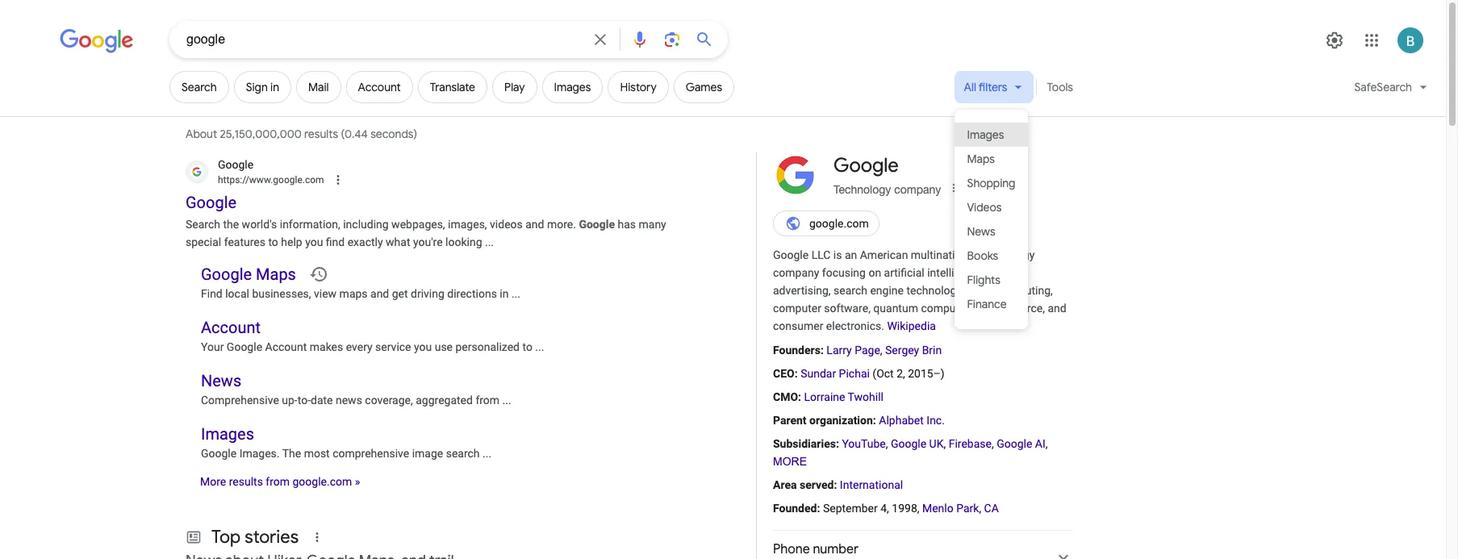 Task type: locate. For each thing, give the bounding box(es) containing it.
: up the september
[[834, 479, 837, 492]]

history link
[[608, 71, 669, 103]]

, right firebase
[[1046, 437, 1048, 450]]

: inside subsidiaries : youtube , google uk , firebase , google ai , more
[[836, 437, 839, 450]]

maps
[[967, 151, 995, 166], [256, 265, 296, 284]]

2 horizontal spatial and
[[1048, 302, 1067, 315]]

0 horizontal spatial search
[[446, 447, 480, 460]]

:
[[821, 343, 824, 356], [795, 367, 798, 380], [798, 390, 801, 403], [873, 414, 876, 427], [836, 437, 839, 450], [834, 479, 837, 492], [817, 502, 820, 515]]

news
[[336, 394, 362, 407]]

... inside the news comprehensive up-to-date news coverage, aggregated from ...
[[502, 394, 511, 407]]

news up the 'books'
[[967, 224, 996, 238]]

images,
[[448, 218, 487, 230]]

find local businesses, view maps and get driving directions in ...
[[201, 287, 521, 300]]

to-
[[298, 394, 311, 407]]

search the world's information, including webpages, images, videos and more. google
[[186, 218, 615, 230]]

1 vertical spatial search
[[446, 447, 480, 460]]

1 vertical spatial and
[[370, 287, 389, 300]]

account your google account makes every service you use personalized to ...
[[201, 318, 544, 353]]

you
[[305, 235, 323, 248], [414, 341, 432, 353]]

add search element
[[182, 80, 217, 94]]

news link up the 'books'
[[954, 220, 1029, 244]]

1 horizontal spatial search
[[834, 284, 868, 297]]

add history element
[[620, 80, 657, 94]]

2 horizontal spatial images link
[[954, 123, 1029, 147]]

1 vertical spatial to
[[523, 341, 533, 353]]

: for sundar
[[795, 367, 798, 380]]

1 vertical spatial account
[[201, 318, 261, 337]]

google inside account your google account makes every service you use personalized to ...
[[227, 341, 262, 353]]

0 vertical spatial to
[[268, 235, 278, 248]]

google down the alphabet inc. link
[[891, 437, 927, 450]]

from inside the news comprehensive up-to-date news coverage, aggregated from ...
[[476, 394, 500, 407]]

company
[[894, 183, 941, 196], [773, 266, 819, 279]]

sign
[[246, 80, 268, 94]]

area
[[773, 479, 797, 492]]

you inside has many special features to help you find exactly what you're looking ...
[[305, 235, 323, 248]]

account left makes
[[265, 341, 307, 353]]

0 horizontal spatial company
[[773, 266, 819, 279]]

account down search search field
[[358, 80, 401, 94]]

results down images.
[[229, 475, 263, 488]]

images link right play
[[542, 71, 603, 103]]

2 vertical spatial images link
[[201, 425, 254, 444]]

0 vertical spatial you
[[305, 235, 323, 248]]

account link
[[346, 71, 413, 103], [201, 318, 261, 337]]

1 vertical spatial from
[[266, 475, 290, 488]]

sign in link
[[234, 71, 291, 103]]

1 vertical spatial account link
[[201, 318, 261, 337]]

books
[[967, 248, 999, 263]]

1 horizontal spatial account
[[265, 341, 307, 353]]

and left more.
[[526, 218, 544, 230]]

results left "(0.44" at the top left
[[304, 127, 338, 141]]

driving
[[411, 287, 445, 300]]

flights
[[967, 272, 1001, 287]]

1 vertical spatial images
[[967, 127, 1004, 142]]

in right sign
[[270, 80, 279, 94]]

1 horizontal spatial you
[[414, 341, 432, 353]]

history
[[620, 80, 657, 94]]

: left larry in the bottom of the page
[[821, 343, 824, 356]]

international link
[[840, 479, 903, 492]]

the
[[282, 447, 301, 460]]

, left sergey at the right of the page
[[880, 343, 883, 356]]

google up local at left bottom
[[201, 265, 252, 284]]

: down twohill
[[873, 414, 876, 427]]

maps up businesses,
[[256, 265, 296, 284]]

all filters button
[[954, 71, 1034, 110]]

images inside images google images. the most comprehensive image search ...
[[201, 425, 254, 444]]

menu
[[954, 110, 1029, 329]]

to left help
[[268, 235, 278, 248]]

1 horizontal spatial maps
[[967, 151, 995, 166]]

0 horizontal spatial account
[[201, 318, 261, 337]]

technology
[[979, 249, 1035, 261]]

0 horizontal spatial from
[[266, 475, 290, 488]]

google up technology
[[834, 153, 899, 178]]

to inside account your google account makes every service you use personalized to ...
[[523, 341, 533, 353]]

games link
[[674, 71, 735, 103]]

about 25,150,000,000 results (0.44 seconds)
[[186, 127, 420, 141]]

is
[[834, 249, 842, 261]]

on
[[869, 266, 881, 279]]

google inside images google images. the most comprehensive image search ...
[[201, 447, 237, 460]]

1 vertical spatial news link
[[201, 371, 241, 391]]

2 vertical spatial images
[[201, 425, 254, 444]]

account link down search search field
[[346, 71, 413, 103]]

1 horizontal spatial images
[[554, 80, 591, 94]]

to
[[268, 235, 278, 248], [523, 341, 533, 353]]

search up software,
[[834, 284, 868, 297]]

news inside the news comprehensive up-to-date news coverage, aggregated from ...
[[201, 371, 241, 391]]

personalized recommendation based on your history image
[[309, 265, 328, 284]]

exactly
[[348, 235, 383, 248]]

focusing
[[822, 266, 866, 279]]

0 horizontal spatial account link
[[201, 318, 261, 337]]

0 vertical spatial account link
[[346, 71, 413, 103]]

what
[[386, 235, 410, 248]]

images up the maps link
[[967, 127, 1004, 142]]

0 horizontal spatial results
[[229, 475, 263, 488]]

images right play
[[554, 80, 591, 94]]

search up special
[[186, 218, 220, 230]]

images
[[554, 80, 591, 94], [967, 127, 1004, 142], [201, 425, 254, 444]]

1 vertical spatial news
[[201, 371, 241, 391]]

page
[[855, 343, 880, 356]]

account up your
[[201, 318, 261, 337]]

news link up 'comprehensive' at bottom left
[[201, 371, 241, 391]]

: for september
[[817, 502, 820, 515]]

company up the advertising,
[[773, 266, 819, 279]]

many
[[639, 218, 666, 230]]

images link down all filters popup button
[[954, 123, 1029, 147]]

: down the served
[[817, 502, 820, 515]]

0 vertical spatial search
[[834, 284, 868, 297]]

0 horizontal spatial you
[[305, 235, 323, 248]]

0 horizontal spatial images
[[201, 425, 254, 444]]

games
[[686, 80, 722, 94]]

webpages,
[[392, 218, 445, 230]]

... inside images google images. the most comprehensive image search ...
[[483, 447, 492, 460]]

google heading
[[834, 153, 899, 178]]

founders
[[773, 343, 821, 356]]

use
[[435, 341, 453, 353]]

1 horizontal spatial results
[[304, 127, 338, 141]]

videos
[[490, 218, 523, 230]]

0 vertical spatial search
[[182, 80, 217, 94]]

images down 'comprehensive' at bottom left
[[201, 425, 254, 444]]

news comprehensive up-to-date news coverage, aggregated from ...
[[201, 371, 511, 407]]

0 horizontal spatial in
[[270, 80, 279, 94]]

sergey brin link
[[885, 343, 942, 356]]

news up 'comprehensive' at bottom left
[[201, 371, 241, 391]]

images link
[[542, 71, 603, 103], [954, 123, 1029, 147], [201, 425, 254, 444]]

news
[[967, 224, 996, 238], [201, 371, 241, 391]]

pichai
[[839, 367, 870, 380]]

maps up shopping on the top right
[[967, 151, 995, 166]]

seconds)
[[371, 127, 417, 141]]

computing,
[[997, 284, 1053, 297], [921, 302, 977, 315]]

quantum
[[874, 302, 918, 315]]

1 vertical spatial results
[[229, 475, 263, 488]]

from right the aggregated
[[476, 394, 500, 407]]

get
[[392, 287, 408, 300]]

... down personalized
[[502, 394, 511, 407]]

september
[[823, 502, 878, 515]]

: for larry
[[821, 343, 824, 356]]

online
[[990, 266, 1020, 279]]

1 vertical spatial you
[[414, 341, 432, 353]]

all filters
[[964, 80, 1008, 94]]

google left llc
[[773, 249, 809, 261]]

to inside has many special features to help you find exactly what you're looking ...
[[268, 235, 278, 248]]

google right your
[[227, 341, 262, 353]]

1 horizontal spatial news
[[967, 224, 996, 238]]

: down organization
[[836, 437, 839, 450]]

0 vertical spatial news
[[967, 224, 996, 238]]

1 vertical spatial search
[[186, 218, 220, 230]]

information,
[[280, 218, 340, 230]]

mail
[[308, 80, 329, 94]]

google inside 'google https://www.google.com'
[[218, 158, 254, 171]]

computing, up commerce,
[[997, 284, 1053, 297]]

... right image
[[483, 447, 492, 460]]

0 vertical spatial from
[[476, 394, 500, 407]]

in right directions
[[500, 287, 509, 300]]

and right commerce,
[[1048, 302, 1067, 315]]

images link down 'comprehensive' at bottom left
[[201, 425, 254, 444]]

youtube link
[[842, 437, 886, 450]]

0 vertical spatial computing,
[[997, 284, 1053, 297]]

sergey
[[885, 343, 919, 356]]

computing, down the technology,
[[921, 302, 977, 315]]

: left 'lorraine'
[[798, 390, 801, 403]]

: for youtube
[[836, 437, 839, 450]]

0 horizontal spatial computing,
[[921, 302, 977, 315]]

google maps
[[201, 265, 296, 284]]

menlo
[[922, 502, 954, 515]]

1 vertical spatial company
[[773, 266, 819, 279]]

stories
[[245, 526, 299, 549]]

0 vertical spatial images link
[[542, 71, 603, 103]]

from down the the
[[266, 475, 290, 488]]

0 vertical spatial images
[[554, 80, 591, 94]]

technology company
[[834, 183, 941, 196]]

mail link
[[296, 71, 341, 103]]

served
[[800, 479, 834, 492]]

company left the "more options" element
[[894, 183, 941, 196]]

None search field
[[0, 20, 728, 58]]

add translate element
[[430, 80, 475, 94]]

account for account
[[358, 80, 401, 94]]

0 vertical spatial results
[[304, 127, 338, 141]]

you inside account your google account makes every service you use personalized to ...
[[414, 341, 432, 353]]

...
[[512, 287, 521, 300], [535, 341, 544, 353], [502, 394, 511, 407], [483, 447, 492, 460]]

alphabet inc. link
[[879, 414, 945, 427]]

0 vertical spatial news link
[[954, 220, 1029, 244]]

more results from google.com »
[[200, 475, 360, 488]]

,
[[880, 343, 883, 356], [886, 437, 888, 450], [944, 437, 946, 450], [992, 437, 994, 450], [1046, 437, 1048, 450]]

https://www.google.com text field
[[218, 173, 324, 187]]

add mail element
[[308, 80, 329, 94]]

: left sundar
[[795, 367, 798, 380]]

2 horizontal spatial account
[[358, 80, 401, 94]]

1 horizontal spatial and
[[526, 218, 544, 230]]

account link up your
[[201, 318, 261, 337]]

you left use
[[414, 341, 432, 353]]

, down alphabet
[[886, 437, 888, 450]]

all
[[964, 80, 976, 94]]

https://www.google.com
[[218, 174, 324, 186]]

account inside 'link'
[[358, 80, 401, 94]]

2 horizontal spatial images
[[967, 127, 1004, 142]]

1 vertical spatial computing,
[[921, 302, 977, 315]]

comprehensive
[[333, 447, 409, 460]]

2 vertical spatial and
[[1048, 302, 1067, 315]]

add account element
[[358, 80, 401, 94]]

google up more
[[201, 447, 237, 460]]

search right image
[[446, 447, 480, 460]]

0 vertical spatial account
[[358, 80, 401, 94]]

google left ai
[[997, 437, 1033, 450]]

0 horizontal spatial news
[[201, 371, 241, 391]]

finance
[[967, 297, 1007, 311]]

menu containing images
[[954, 110, 1029, 329]]

1 horizontal spatial from
[[476, 394, 500, 407]]

... inside account your google account makes every service you use personalized to ...
[[535, 341, 544, 353]]

flights link
[[954, 268, 1029, 292]]

computer
[[773, 302, 822, 315]]

to right personalized
[[523, 341, 533, 353]]

search inside google llc is an american multinational technology company focusing on artificial intelligence, online advertising, search engine technology, cloud computing, computer software, quantum computing, e-commerce, and consumer electronics.
[[834, 284, 868, 297]]

search for search
[[182, 80, 217, 94]]

an
[[845, 249, 857, 261]]

google image
[[60, 29, 134, 53]]

... right personalized
[[535, 341, 544, 353]]

videos
[[967, 200, 1002, 214]]

2 vertical spatial account
[[265, 341, 307, 353]]

search up the "about"
[[182, 80, 217, 94]]

phone number button
[[773, 531, 1073, 559]]

ai
[[1035, 437, 1046, 450]]

phone
[[773, 542, 810, 558]]

0 vertical spatial in
[[270, 80, 279, 94]]

search for search the world's information, including webpages, images, videos and more. google
[[186, 218, 220, 230]]

1 horizontal spatial company
[[894, 183, 941, 196]]

wikipedia
[[887, 320, 936, 333]]

alphabet
[[879, 414, 924, 427]]

and inside google llc is an american multinational technology company focusing on artificial intelligence, online advertising, search engine technology, cloud computing, computer software, quantum computing, e-commerce, and consumer electronics.
[[1048, 302, 1067, 315]]

1 horizontal spatial account link
[[346, 71, 413, 103]]

google inside google llc is an american multinational technology company focusing on artificial intelligence, online advertising, search engine technology, cloud computing, computer software, quantum computing, e-commerce, and consumer electronics.
[[773, 249, 809, 261]]

1 horizontal spatial to
[[523, 341, 533, 353]]

0 horizontal spatial to
[[268, 235, 278, 248]]

you down information,
[[305, 235, 323, 248]]

google uk link
[[891, 437, 944, 450]]

ceo : sundar pichai (oct 2, 2015–)
[[773, 367, 945, 380]]

0 horizontal spatial maps
[[256, 265, 296, 284]]

and left the get in the bottom left of the page
[[370, 287, 389, 300]]

1 horizontal spatial in
[[500, 287, 509, 300]]

google up the https://www.google.com text field
[[218, 158, 254, 171]]



Task type: describe. For each thing, give the bounding box(es) containing it.
electronics.
[[826, 320, 884, 333]]

more options image
[[948, 182, 961, 195]]

0 horizontal spatial news link
[[201, 371, 241, 391]]

0 vertical spatial maps
[[967, 151, 995, 166]]

larry page link
[[827, 343, 880, 356]]

cmo : lorraine twohill
[[773, 390, 884, 403]]

1 horizontal spatial images link
[[542, 71, 603, 103]]

personalized recommendation based on your history element
[[309, 265, 328, 284]]

images google images. the most comprehensive image search ...
[[201, 425, 492, 460]]

books link
[[954, 244, 1029, 268]]

directions
[[447, 287, 497, 300]]

1 vertical spatial maps
[[256, 265, 296, 284]]

finance link
[[954, 292, 1029, 316]]

2,
[[897, 367, 905, 380]]

Search search field
[[186, 31, 581, 51]]

play
[[504, 80, 525, 94]]

number
[[813, 542, 859, 558]]

shopping
[[967, 176, 1016, 190]]

google left the has
[[579, 218, 615, 230]]

add games element
[[686, 80, 722, 94]]

more options element
[[946, 180, 962, 196]]

youtube
[[842, 437, 886, 450]]

0 vertical spatial company
[[894, 183, 941, 196]]

top stories
[[211, 526, 299, 549]]

google.com
[[809, 217, 869, 230]]

search inside images google images. the most comprehensive image search ...
[[446, 447, 480, 460]]

google up the
[[186, 193, 237, 212]]

videos link
[[954, 195, 1029, 220]]

maps
[[339, 287, 368, 300]]

founded : september 4, 1998, menlo park, ca
[[773, 502, 999, 515]]

features
[[224, 235, 265, 248]]

area served : international
[[773, 479, 903, 492]]

sundar
[[801, 367, 836, 380]]

images inside menu
[[967, 127, 1004, 142]]

commerce,
[[989, 302, 1045, 315]]

add play element
[[504, 80, 525, 94]]

google ai link
[[997, 437, 1046, 450]]

google maps link
[[201, 265, 296, 284]]

multinational
[[911, 249, 977, 261]]

brin
[[922, 343, 942, 356]]

company inside google llc is an american multinational technology company focusing on artificial intelligence, online advertising, search engine technology, cloud computing, computer software, quantum computing, e-commerce, and consumer electronics.
[[773, 266, 819, 279]]

makes
[[310, 341, 343, 353]]

subsidiaries
[[773, 437, 836, 450]]

intelligence,
[[927, 266, 987, 279]]

every
[[346, 341, 373, 353]]

1998,
[[892, 502, 920, 515]]

google llc is an american multinational technology company focusing on artificial intelligence, online advertising, search engine technology, cloud computing, computer software, quantum computing, e-commerce, and consumer electronics.
[[773, 249, 1067, 333]]

add sign in element
[[246, 80, 279, 94]]

maps link
[[954, 147, 1029, 171]]

images.
[[239, 447, 280, 460]]

tools
[[1047, 80, 1073, 94]]

service
[[375, 341, 411, 353]]

play link
[[492, 71, 537, 103]]

sign in
[[246, 80, 279, 94]]

special
[[186, 235, 221, 248]]

tools button
[[1040, 71, 1081, 103]]

sundar pichai link
[[801, 367, 870, 380]]

0 vertical spatial and
[[526, 218, 544, 230]]

more.
[[547, 218, 576, 230]]

world's
[[242, 218, 277, 230]]

account for account your google account makes every service you use personalized to ...
[[201, 318, 261, 337]]

search by image image
[[663, 30, 682, 49]]

1 vertical spatial in
[[500, 287, 509, 300]]

(0.44
[[341, 127, 368, 141]]

menlo park, ca link
[[922, 502, 999, 515]]

, left the google ai link
[[992, 437, 994, 450]]

find
[[201, 287, 223, 300]]

your
[[201, 341, 224, 353]]

shopping link
[[954, 171, 1029, 195]]

news for news
[[967, 224, 996, 238]]

up-
[[282, 394, 298, 407]]

more results from google.com » link
[[200, 475, 360, 488]]

about
[[186, 127, 217, 141]]

news for news comprehensive up-to-date news coverage, aggregated from ...
[[201, 371, 241, 391]]

inc.
[[927, 414, 945, 427]]

founders : larry page , sergey brin
[[773, 343, 942, 356]]

cmo
[[773, 390, 798, 403]]

1 horizontal spatial computing,
[[997, 284, 1053, 297]]

artificial
[[884, 266, 925, 279]]

translate link
[[418, 71, 487, 103]]

view
[[314, 287, 337, 300]]

... right directions
[[512, 287, 521, 300]]

software,
[[824, 302, 871, 315]]

more link
[[773, 453, 807, 471]]

parent organization : alphabet inc.
[[773, 414, 945, 427]]

cloud
[[966, 284, 994, 297]]

: for lorraine
[[798, 390, 801, 403]]

0 horizontal spatial and
[[370, 287, 389, 300]]

2015–)
[[908, 367, 945, 380]]

coverage,
[[365, 394, 413, 407]]

0 horizontal spatial images link
[[201, 425, 254, 444]]

, down inc.
[[944, 437, 946, 450]]

you're
[[413, 235, 443, 248]]

more
[[773, 455, 807, 468]]

founded
[[773, 502, 817, 515]]

safesearch
[[1355, 80, 1412, 94]]

personalized
[[456, 341, 520, 353]]

more
[[200, 475, 226, 488]]

search by voice image
[[630, 30, 650, 49]]

1 horizontal spatial news link
[[954, 220, 1029, 244]]

1 vertical spatial images link
[[954, 123, 1029, 147]]



Task type: vqa. For each thing, say whether or not it's contained in the screenshot.
CALGARY WED, JAN 10
no



